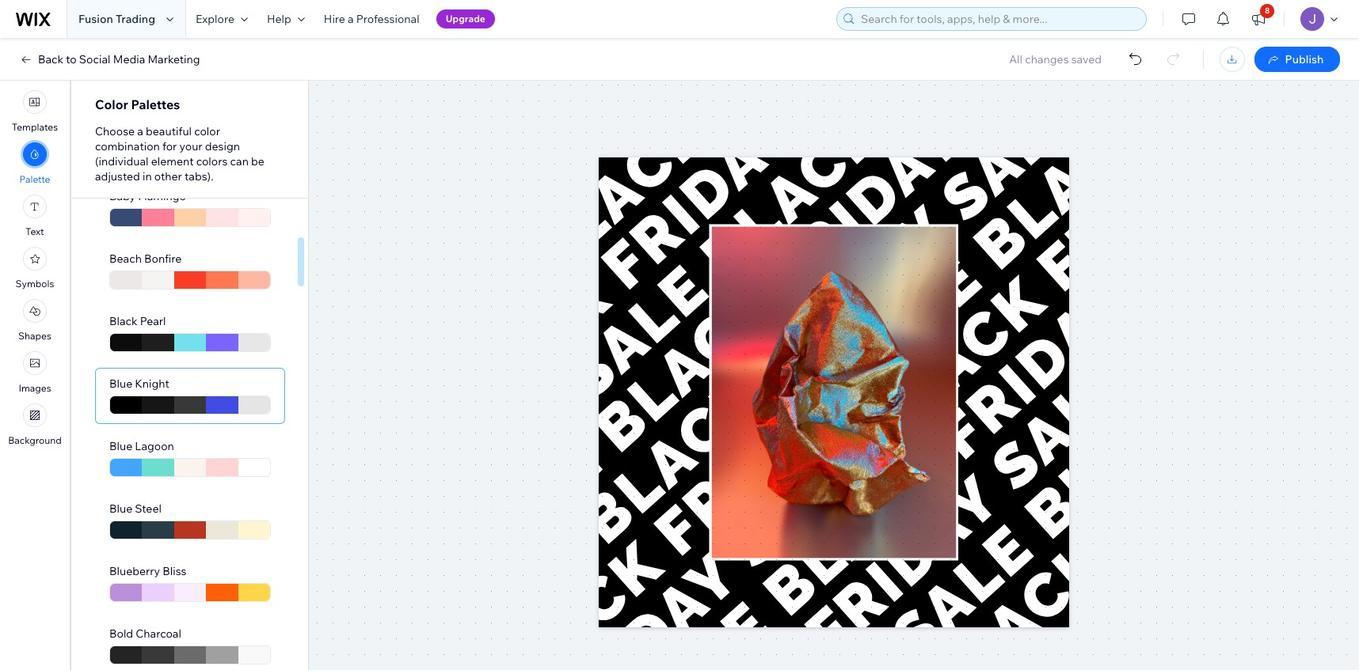 Task type: locate. For each thing, give the bounding box(es) containing it.
blueberry bliss
[[109, 565, 187, 579]]

menu containing templates
[[0, 86, 70, 451]]

blue lagoon
[[109, 440, 174, 454]]

fusion trading
[[78, 12, 155, 26]]

lagoon
[[135, 440, 174, 454]]

palette button
[[19, 143, 50, 185]]

adjusted
[[95, 170, 140, 184]]

blue left the lagoon
[[109, 440, 132, 454]]

explore
[[196, 12, 234, 26]]

tabs).
[[185, 170, 214, 184]]

hire a professional link
[[314, 0, 429, 38]]

colors
[[196, 154, 228, 169]]

0 vertical spatial a
[[348, 12, 354, 26]]

symbols
[[15, 278, 54, 290]]

fusion
[[78, 12, 113, 26]]

0 horizontal spatial a
[[137, 124, 143, 139]]

2 vertical spatial blue
[[109, 502, 132, 516]]

blue left knight on the bottom left of page
[[109, 377, 132, 391]]

for
[[162, 139, 177, 154]]

saved
[[1071, 52, 1102, 67]]

bold
[[109, 627, 133, 642]]

a right hire
[[348, 12, 354, 26]]

back to social media marketing button
[[19, 52, 200, 67]]

combination
[[95, 139, 160, 154]]

a inside choose a beautiful color combination for your design (individual element colors can be adjusted in other tabs).
[[137, 124, 143, 139]]

black
[[109, 314, 138, 329]]

1 blue from the top
[[109, 377, 132, 391]]

a
[[348, 12, 354, 26], [137, 124, 143, 139]]

0 vertical spatial blue
[[109, 377, 132, 391]]

can
[[230, 154, 249, 169]]

flamingo
[[138, 189, 186, 204]]

2 blue from the top
[[109, 440, 132, 454]]

1 vertical spatial blue
[[109, 440, 132, 454]]

baby flamingo
[[109, 189, 186, 204]]

choose
[[95, 124, 135, 139]]

text button
[[23, 195, 47, 238]]

marketing
[[148, 52, 200, 67]]

blue left steel
[[109, 502, 132, 516]]

hire a professional
[[324, 12, 420, 26]]

a up the combination
[[137, 124, 143, 139]]

a for professional
[[348, 12, 354, 26]]

menu
[[0, 86, 70, 451]]

3 blue from the top
[[109, 502, 132, 516]]

color palettes
[[95, 97, 180, 112]]

1 vertical spatial a
[[137, 124, 143, 139]]

blue
[[109, 377, 132, 391], [109, 440, 132, 454], [109, 502, 132, 516]]

beach
[[109, 252, 142, 266]]

baby
[[109, 189, 136, 204]]

help button
[[257, 0, 314, 38]]

charcoal
[[136, 627, 181, 642]]

black pearl
[[109, 314, 166, 329]]

1 horizontal spatial a
[[348, 12, 354, 26]]

beautiful
[[146, 124, 192, 139]]

element
[[151, 154, 194, 169]]

palettes
[[131, 97, 180, 112]]

blue for blue steel
[[109, 502, 132, 516]]

blue for blue knight
[[109, 377, 132, 391]]

knight
[[135, 377, 169, 391]]

background button
[[8, 404, 62, 447]]



Task type: describe. For each thing, give the bounding box(es) containing it.
images
[[19, 383, 51, 394]]

background
[[8, 435, 62, 447]]

upgrade
[[446, 13, 485, 25]]

8 button
[[1241, 0, 1276, 38]]

text
[[26, 226, 44, 238]]

bonfire
[[144, 252, 182, 266]]

templates
[[12, 121, 58, 133]]

blue steel
[[109, 502, 162, 516]]

publish
[[1285, 52, 1324, 67]]

shapes button
[[18, 299, 51, 342]]

all changes saved
[[1009, 52, 1102, 67]]

a for beautiful
[[137, 124, 143, 139]]

changes
[[1025, 52, 1069, 67]]

your
[[179, 139, 202, 154]]

help
[[267, 12, 291, 26]]

hire
[[324, 12, 345, 26]]

images button
[[19, 352, 51, 394]]

bliss
[[163, 565, 187, 579]]

trading
[[116, 12, 155, 26]]

choose a beautiful color combination for your design (individual element colors can be adjusted in other tabs).
[[95, 124, 264, 184]]

other
[[154, 170, 182, 184]]

be
[[251, 154, 264, 169]]

bold charcoal
[[109, 627, 181, 642]]

upgrade button
[[436, 10, 495, 29]]

all
[[1009, 52, 1023, 67]]

blue knight
[[109, 377, 169, 391]]

beach bonfire
[[109, 252, 182, 266]]

media
[[113, 52, 145, 67]]

social
[[79, 52, 111, 67]]

symbols button
[[15, 247, 54, 290]]

design
[[205, 139, 240, 154]]

back to social media marketing
[[38, 52, 200, 67]]

professional
[[356, 12, 420, 26]]

color
[[194, 124, 220, 139]]

pearl
[[140, 314, 166, 329]]

color
[[95, 97, 128, 112]]

palette
[[19, 173, 50, 185]]

blue for blue lagoon
[[109, 440, 132, 454]]

in
[[143, 170, 152, 184]]

blueberry
[[109, 565, 160, 579]]

steel
[[135, 502, 162, 516]]

(individual
[[95, 154, 149, 169]]

shapes
[[18, 330, 51, 342]]

8
[[1265, 6, 1270, 16]]

publish button
[[1255, 47, 1340, 72]]

to
[[66, 52, 77, 67]]

Search for tools, apps, help & more... field
[[856, 8, 1141, 30]]

templates button
[[12, 90, 58, 133]]

back
[[38, 52, 63, 67]]



Task type: vqa. For each thing, say whether or not it's contained in the screenshot.
Card
no



